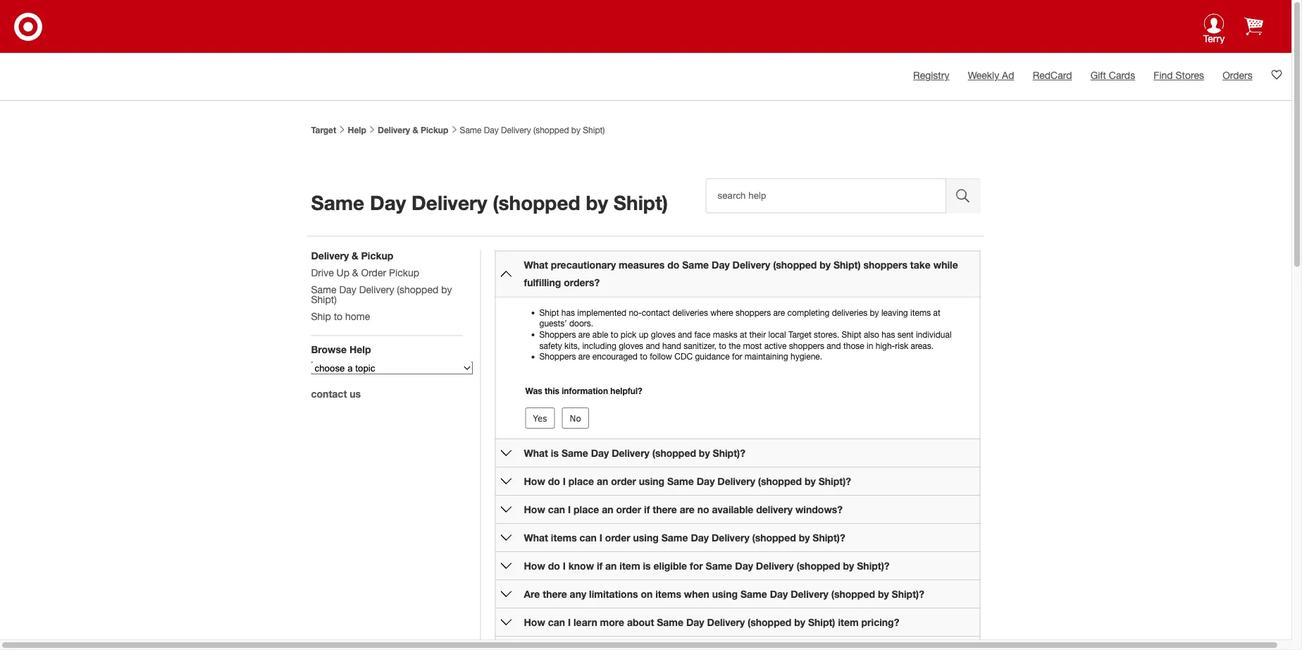 Task type: locate. For each thing, give the bounding box(es) containing it.
their
[[750, 329, 767, 339]]

3 what from the top
[[524, 532, 549, 543]]

gift cards
[[1091, 69, 1136, 81]]

do inside the what precautionary measures do same day delivery (shopped by shipt) shoppers take while fulfilling orders?
[[668, 259, 680, 271]]

0 vertical spatial shoppers
[[540, 329, 576, 339]]

0 vertical spatial has
[[562, 307, 575, 317]]

1 horizontal spatial shoppers
[[790, 340, 825, 350]]

1 vertical spatial help
[[350, 343, 371, 355]]

delivery inside tab
[[708, 616, 745, 628]]

target left help link
[[311, 125, 336, 135]]

order for using
[[611, 475, 637, 487]]

shoppers up hygiene.
[[790, 340, 825, 350]]

do for order
[[548, 475, 560, 487]]

contact left "us"
[[311, 388, 347, 399]]

1 horizontal spatial if
[[644, 503, 650, 515]]

0 vertical spatial for
[[733, 351, 743, 361]]

deliveries up the also
[[832, 307, 868, 317]]

same down was this information helpful?
[[562, 447, 589, 459]]

what inside the what precautionary measures do same day delivery (shopped by shipt) shoppers take while fulfilling orders?
[[524, 259, 549, 271]]

i inside tab
[[568, 616, 571, 628]]

navigation containing delivery & pickup
[[311, 250, 473, 533]]

2 vertical spatial &
[[352, 267, 359, 278]]

most
[[743, 340, 762, 350]]

same
[[460, 125, 482, 135], [311, 190, 365, 214], [683, 259, 709, 271], [311, 283, 337, 295], [562, 447, 589, 459], [668, 475, 694, 487], [662, 532, 689, 543], [706, 560, 733, 571], [741, 588, 768, 600], [657, 616, 684, 628]]

in
[[867, 340, 874, 350]]

circle arrow e image
[[501, 447, 512, 459], [501, 475, 512, 487], [501, 504, 512, 515]]

limitations
[[590, 588, 638, 600]]

shipt up "guests'"
[[540, 307, 559, 317]]

2 vertical spatial can
[[548, 616, 566, 628]]

4 circle arrow e image from the top
[[501, 616, 512, 628]]

0 vertical spatial if
[[644, 503, 650, 515]]

at up the
[[740, 329, 748, 339]]

there up what items can i order using same day delivery (shopped by shipt)? link
[[653, 503, 677, 515]]

0 horizontal spatial is
[[551, 447, 559, 459]]

& up "drive up & order pickup" link
[[352, 250, 359, 261]]

circle arrow e image inside how can i learn more about same day delivery (shopped by shipt) item pricing? tab
[[501, 616, 512, 628]]

same inside how do i place an order using same day delivery (shopped by shipt)? tab
[[668, 475, 694, 487]]

and up hand
[[678, 329, 693, 339]]

shoppers down safety
[[540, 351, 576, 361]]

gloves up hand
[[651, 329, 676, 339]]

are
[[774, 307, 786, 317], [579, 329, 591, 339], [579, 351, 591, 361], [680, 503, 695, 515]]

1 horizontal spatial deliveries
[[832, 307, 868, 317]]

using inside tab
[[713, 588, 738, 600]]

what up fulfilling
[[524, 259, 549, 271]]

how do i know if an item is eligible for same day delivery (shopped by shipt)?
[[524, 560, 890, 571]]

and up follow
[[646, 340, 660, 350]]

1 vertical spatial order
[[617, 503, 642, 515]]

place for can
[[574, 503, 600, 515]]

items inside tab
[[551, 532, 577, 543]]

for down the
[[733, 351, 743, 361]]

help right target link
[[348, 125, 366, 135]]

1 horizontal spatial at
[[934, 307, 941, 317]]

1 vertical spatial pickup
[[361, 250, 394, 261]]

same inside what is same day delivery (shopped by shipt)? tab
[[562, 447, 589, 459]]

the
[[729, 340, 741, 350]]

weekly ad link
[[969, 69, 1015, 81]]

for
[[733, 351, 743, 361], [690, 560, 703, 571]]

same up are there any limitations on items when using same day delivery (shopped by shipt)?
[[706, 560, 733, 571]]

0 vertical spatial place
[[569, 475, 594, 487]]

how do i place an order using same day delivery (shopped by shipt)?
[[524, 475, 852, 487]]

i for how can i place an order if there are no available delivery windows?
[[568, 503, 571, 515]]

by inside what is same day delivery (shopped by shipt)? tab
[[699, 447, 710, 459]]

0 vertical spatial circle arrow e image
[[501, 447, 512, 459]]

stores
[[1176, 69, 1205, 81]]

0 horizontal spatial has
[[562, 307, 575, 317]]

shoppers up their at the right of the page
[[736, 307, 772, 317]]

1 horizontal spatial gloves
[[651, 329, 676, 339]]

1 how from the top
[[524, 475, 546, 487]]

shoppers inside the what precautionary measures do same day delivery (shopped by shipt) shoppers take while fulfilling orders?
[[864, 259, 908, 271]]

0 horizontal spatial there
[[543, 588, 567, 600]]

2 horizontal spatial items
[[911, 307, 932, 317]]

1 vertical spatial &
[[352, 250, 359, 261]]

1 horizontal spatial item
[[839, 616, 859, 628]]

by inside delivery & pickup drive up & order pickup same day delivery (shopped by shipt) ship to home
[[441, 283, 452, 295]]

2 how from the top
[[524, 503, 546, 515]]

by inside how do i know if an item is eligible for same day delivery (shopped by shipt)? tab
[[844, 560, 855, 571]]

what precautionary measures do same day delivery (shopped by shipt) shoppers take while fulfilling orders? link
[[524, 259, 959, 288]]

how can i place an order if there are no available delivery windows? tab
[[495, 495, 981, 523]]

1 horizontal spatial items
[[656, 588, 682, 600]]

day inside tab
[[770, 588, 789, 600]]

2 vertical spatial using
[[713, 588, 738, 600]]

contact inside shipt has implemented no-contact deliveries where shoppers are completing deliveries by leaving items at guests' doors. shoppers are able to pick up gloves and face masks at their local target stores. shipt also has sent individual safety kits, including gloves and hand sanitizer, to the most active shoppers and those in high-risk areas. shoppers are encouraged to follow cdc guidance for maintaining hygiene.
[[642, 307, 671, 317]]

1 vertical spatial an
[[602, 503, 614, 515]]

same right measures
[[683, 259, 709, 271]]

None image field
[[947, 178, 981, 213]]

same inside the what items can i order using same day delivery (shopped by shipt)? tab
[[662, 532, 689, 543]]

& right help link
[[413, 125, 419, 135]]

for right eligible
[[690, 560, 703, 571]]

contact
[[642, 307, 671, 317], [311, 388, 347, 399]]

0 vertical spatial can
[[548, 503, 566, 515]]

order down what is same day delivery (shopped by shipt)?
[[617, 503, 642, 515]]

items inside shipt has implemented no-contact deliveries where shoppers are completing deliveries by leaving items at guests' doors. shoppers are able to pick up gloves and face masks at their local target stores. shipt also has sent individual safety kits, including gloves and hand sanitizer, to the most active shoppers and those in high-risk areas. shoppers are encouraged to follow cdc guidance for maintaining hygiene.
[[911, 307, 932, 317]]

and down stores.
[[827, 340, 842, 350]]

1 what from the top
[[524, 259, 549, 271]]

0 horizontal spatial contact
[[311, 388, 347, 399]]

place
[[569, 475, 594, 487], [574, 503, 600, 515]]

3 circle arrow e image from the top
[[501, 504, 512, 515]]

0 vertical spatial using
[[639, 475, 665, 487]]

0 vertical spatial is
[[551, 447, 559, 459]]

1 vertical spatial place
[[574, 503, 600, 515]]

target
[[311, 125, 336, 135], [789, 329, 812, 339]]

circle arrow s image
[[501, 268, 512, 280]]

2 vertical spatial what
[[524, 532, 549, 543]]

is left eligible
[[643, 560, 651, 571]]

if inside how do i know if an item is eligible for same day delivery (shopped by shipt)? tab
[[597, 560, 603, 571]]

1 vertical spatial do
[[548, 475, 560, 487]]

item
[[620, 560, 641, 571], [839, 616, 859, 628]]

& right up at the left of the page
[[352, 267, 359, 278]]

2 vertical spatial do
[[548, 560, 560, 571]]

1 vertical spatial item
[[839, 616, 859, 628]]

are left no
[[680, 503, 695, 515]]

1 vertical spatial for
[[690, 560, 703, 571]]

1 vertical spatial items
[[551, 532, 577, 543]]

guidance
[[695, 351, 730, 361]]

and
[[678, 329, 693, 339], [646, 340, 660, 350], [827, 340, 842, 350]]

same inside the what precautionary measures do same day delivery (shopped by shipt) shoppers take while fulfilling orders?
[[683, 259, 709, 271]]

how for how can i learn more about same day delivery (shopped by shipt) item pricing?
[[524, 616, 546, 628]]

target right local
[[789, 329, 812, 339]]

was this information helpful?
[[526, 386, 643, 396]]

1 vertical spatial at
[[740, 329, 748, 339]]

follow
[[650, 351, 673, 361]]

same inside delivery & pickup drive up & order pickup same day delivery (shopped by shipt) ship to home
[[311, 283, 337, 295]]

no
[[698, 503, 710, 515]]

sanitizer,
[[684, 340, 717, 350]]

1 vertical spatial shoppers
[[540, 351, 576, 361]]

if
[[644, 503, 650, 515], [597, 560, 603, 571]]

place down what is same day delivery (shopped by shipt)? link
[[569, 475, 594, 487]]

circle arrow e image for how do i place an order using same day delivery (shopped by shipt)?
[[501, 475, 512, 487]]

day inside tab
[[687, 616, 705, 628]]

at
[[934, 307, 941, 317], [740, 329, 748, 339]]

None submit
[[526, 407, 555, 429], [562, 407, 589, 429], [526, 407, 555, 429], [562, 407, 589, 429]]

1 circle arrow e image from the top
[[501, 447, 512, 459]]

doors.
[[570, 318, 594, 328]]

at up individual
[[934, 307, 941, 317]]

by inside shipt has implemented no-contact deliveries where shoppers are completing deliveries by leaving items at guests' doors. shoppers are able to pick up gloves and face masks at their local target stores. shipt also has sent individual safety kits, including gloves and hand sanitizer, to the most active shoppers and those in high-risk areas. shoppers are encouraged to follow cdc guidance for maintaining hygiene.
[[870, 307, 880, 317]]

order down what is same day delivery (shopped by shipt)? link
[[611, 475, 637, 487]]

1 vertical spatial what
[[524, 447, 549, 459]]

can for place
[[548, 503, 566, 515]]

3 how from the top
[[524, 560, 546, 571]]

2 vertical spatial items
[[656, 588, 682, 600]]

search help text field
[[706, 178, 947, 213]]

cards
[[1110, 69, 1136, 81]]

1 vertical spatial has
[[882, 329, 896, 339]]

shoppers down "guests'"
[[540, 329, 576, 339]]

about
[[627, 616, 655, 628]]

&
[[413, 125, 419, 135], [352, 250, 359, 261], [352, 267, 359, 278]]

place for do
[[569, 475, 594, 487]]

while
[[934, 259, 959, 271]]

can inside tab
[[548, 616, 566, 628]]

0 horizontal spatial gloves
[[619, 340, 644, 350]]

2 what from the top
[[524, 447, 549, 459]]

deliveries
[[673, 307, 709, 317], [832, 307, 868, 317]]

has up doors. on the left of page
[[562, 307, 575, 317]]

2 horizontal spatial shoppers
[[864, 259, 908, 271]]

1 vertical spatial if
[[597, 560, 603, 571]]

same down drive
[[311, 283, 337, 295]]

what up are
[[524, 532, 549, 543]]

0 vertical spatial shoppers
[[864, 259, 908, 271]]

how for how do i know if an item is eligible for same day delivery (shopped by shipt)?
[[524, 560, 546, 571]]

0 vertical spatial items
[[911, 307, 932, 317]]

if right know
[[597, 560, 603, 571]]

0 vertical spatial pickup
[[421, 125, 449, 135]]

is down this on the bottom of page
[[551, 447, 559, 459]]

0 vertical spatial target
[[311, 125, 336, 135]]

using
[[639, 475, 665, 487], [634, 532, 659, 543], [713, 588, 738, 600]]

0 horizontal spatial shoppers
[[736, 307, 772, 317]]

find stores link
[[1154, 69, 1205, 81]]

what items can i order using same day delivery (shopped by shipt)? tab
[[495, 523, 981, 551]]

help right browse
[[350, 343, 371, 355]]

using right when
[[713, 588, 738, 600]]

same up up at the left of the page
[[311, 190, 365, 214]]

to left follow
[[640, 351, 648, 361]]

0 vertical spatial what
[[524, 259, 549, 271]]

can for learn
[[548, 616, 566, 628]]

how for how do i place an order using same day delivery (shopped by shipt)?
[[524, 475, 546, 487]]

contact up up
[[642, 307, 671, 317]]

areas.
[[911, 340, 934, 350]]

weekly
[[969, 69, 1000, 81]]

order for if
[[617, 503, 642, 515]]

icon image
[[1205, 13, 1225, 34]]

circle arrow e image inside are there any limitations on items when using same day delivery (shopped by shipt)? tab
[[501, 588, 512, 600]]

0 vertical spatial do
[[668, 259, 680, 271]]

contact us link
[[311, 388, 361, 399]]

what for what is same day delivery (shopped by shipt)?
[[524, 447, 549, 459]]

what is same day delivery (shopped by shipt)?
[[524, 447, 746, 459]]

circle arrow e image inside "how can i place an order if there are no available delivery windows?" tab
[[501, 504, 512, 515]]

take
[[911, 259, 931, 271]]

pickup for delivery & pickup
[[421, 125, 449, 135]]

item up the limitations
[[620, 560, 641, 571]]

1 horizontal spatial contact
[[642, 307, 671, 317]]

shoppers
[[540, 329, 576, 339], [540, 351, 576, 361]]

1 vertical spatial target
[[789, 329, 812, 339]]

0 horizontal spatial and
[[646, 340, 660, 350]]

no-
[[629, 307, 642, 317]]

1 horizontal spatial has
[[882, 329, 896, 339]]

0 vertical spatial contact
[[642, 307, 671, 317]]

1 horizontal spatial there
[[653, 503, 677, 515]]

0 horizontal spatial target
[[311, 125, 336, 135]]

1 deliveries from the left
[[673, 307, 709, 317]]

circle arrow e image inside the what items can i order using same day delivery (shopped by shipt)? tab
[[501, 532, 512, 543]]

precautionary
[[551, 259, 616, 271]]

2 vertical spatial shoppers
[[790, 340, 825, 350]]

deliveries up face
[[673, 307, 709, 317]]

0 vertical spatial there
[[653, 503, 677, 515]]

circle arrow e image inside how do i place an order using same day delivery (shopped by shipt)? tab
[[501, 475, 512, 487]]

pickup for delivery & pickup drive up & order pickup same day delivery (shopped by shipt) ship to home
[[361, 250, 394, 261]]

items up individual
[[911, 307, 932, 317]]

(shopped inside tab
[[748, 616, 792, 628]]

how
[[524, 475, 546, 487], [524, 503, 546, 515], [524, 560, 546, 571], [524, 616, 546, 628]]

navigation
[[311, 250, 473, 533]]

i for how do i place an order using same day delivery (shopped by shipt)?
[[563, 475, 566, 487]]

(shopped inside the what precautionary measures do same day delivery (shopped by shipt) shoppers take while fulfilling orders?
[[774, 259, 817, 271]]

is
[[551, 447, 559, 459], [643, 560, 651, 571]]

order up the limitations
[[606, 532, 631, 543]]

safety
[[540, 340, 562, 350]]

using down what is same day delivery (shopped by shipt)? link
[[639, 475, 665, 487]]

items right on
[[656, 588, 682, 600]]

stores.
[[814, 329, 840, 339]]

0 horizontal spatial shipt
[[540, 307, 559, 317]]

i
[[563, 475, 566, 487], [568, 503, 571, 515], [600, 532, 603, 543], [563, 560, 566, 571], [568, 616, 571, 628]]

if inside "how can i place an order if there are no available delivery windows?" tab
[[644, 503, 650, 515]]

if up what items can i order using same day delivery (shopped by shipt)? link
[[644, 503, 650, 515]]

0 vertical spatial order
[[611, 475, 637, 487]]

can
[[548, 503, 566, 515], [580, 532, 597, 543], [548, 616, 566, 628]]

when
[[684, 588, 710, 600]]

order
[[611, 475, 637, 487], [617, 503, 642, 515], [606, 532, 631, 543]]

0 vertical spatial shipt
[[540, 307, 559, 317]]

do for an
[[548, 560, 560, 571]]

by inside how can i learn more about same day delivery (shopped by shipt) item pricing? tab
[[795, 616, 806, 628]]

0 horizontal spatial if
[[597, 560, 603, 571]]

what precautionary measures do same day delivery (shopped by shipt) shoppers take while fulfilling orders?
[[524, 259, 959, 288]]

pickup
[[421, 125, 449, 135], [361, 250, 394, 261], [389, 267, 420, 278]]

1 horizontal spatial shipt
[[842, 329, 862, 339]]

same right about
[[657, 616, 684, 628]]

2 circle arrow e image from the top
[[501, 560, 512, 571]]

4 how from the top
[[524, 616, 546, 628]]

shoppers
[[864, 259, 908, 271], [736, 307, 772, 317], [790, 340, 825, 350]]

find
[[1154, 69, 1174, 81]]

(shopped inside delivery & pickup drive up & order pickup same day delivery (shopped by shipt) ship to home
[[397, 283, 439, 295]]

by
[[572, 125, 581, 135], [586, 190, 609, 214], [820, 259, 831, 271], [441, 283, 452, 295], [870, 307, 880, 317], [699, 447, 710, 459], [805, 475, 816, 487], [799, 532, 810, 543], [844, 560, 855, 571], [878, 588, 890, 600], [795, 616, 806, 628]]

drive
[[311, 267, 334, 278]]

shipt
[[540, 307, 559, 317], [842, 329, 862, 339]]

1 circle arrow e image from the top
[[501, 532, 512, 543]]

day
[[484, 125, 499, 135], [370, 190, 406, 214], [712, 259, 730, 271], [339, 283, 357, 295], [591, 447, 609, 459], [697, 475, 715, 487], [691, 532, 709, 543], [736, 560, 754, 571], [770, 588, 789, 600], [687, 616, 705, 628]]

to left pick
[[611, 329, 619, 339]]

shipt up those in the right bottom of the page
[[842, 329, 862, 339]]

0 vertical spatial at
[[934, 307, 941, 317]]

circle arrow e image for how can i place an order if there are no available delivery windows?
[[501, 504, 512, 515]]

there right are
[[543, 588, 567, 600]]

how inside tab
[[524, 616, 546, 628]]

same up eligible
[[662, 532, 689, 543]]

delivery
[[378, 125, 410, 135], [501, 125, 531, 135], [412, 190, 488, 214], [311, 250, 349, 261], [733, 259, 771, 271], [359, 283, 394, 295], [612, 447, 650, 459], [718, 475, 756, 487], [712, 532, 750, 543], [756, 560, 794, 571], [791, 588, 829, 600], [708, 616, 745, 628]]

shipt) inside how can i learn more about same day delivery (shopped by shipt) item pricing? tab
[[809, 616, 836, 628]]

orders link
[[1223, 69, 1253, 81]]

to right ship
[[334, 310, 343, 322]]

0 horizontal spatial for
[[690, 560, 703, 571]]

same up how can i learn more about same day delivery (shopped by shipt) item pricing? tab
[[741, 588, 768, 600]]

has up high-
[[882, 329, 896, 339]]

1 horizontal spatial target
[[789, 329, 812, 339]]

tab
[[495, 636, 981, 650]]

same day delivery (shopped by shipt)
[[458, 125, 605, 135], [311, 190, 668, 214]]

circle arrow e image inside what is same day delivery (shopped by shipt)? tab
[[501, 447, 512, 459]]

gloves down pick
[[619, 340, 644, 350]]

(shopped
[[534, 125, 569, 135], [493, 190, 581, 214], [774, 259, 817, 271], [397, 283, 439, 295], [653, 447, 697, 459], [759, 475, 802, 487], [753, 532, 797, 543], [797, 560, 841, 571], [832, 588, 876, 600], [748, 616, 792, 628]]

day inside the what precautionary measures do same day delivery (shopped by shipt) shoppers take while fulfilling orders?
[[712, 259, 730, 271]]

1 vertical spatial contact
[[311, 388, 347, 399]]

1 vertical spatial there
[[543, 588, 567, 600]]

1 horizontal spatial for
[[733, 351, 743, 361]]

same up how can i place an order if there are no available delivery windows? link
[[668, 475, 694, 487]]

items up know
[[551, 532, 577, 543]]

1 vertical spatial circle arrow e image
[[501, 475, 512, 487]]

are there any limitations on items when using same day delivery (shopped by shipt)? link
[[524, 588, 925, 600]]

0 vertical spatial &
[[413, 125, 419, 135]]

0 horizontal spatial item
[[620, 560, 641, 571]]

hygiene.
[[791, 351, 823, 361]]

there inside tab
[[653, 503, 677, 515]]

place up know
[[574, 503, 600, 515]]

what down was
[[524, 447, 549, 459]]

target.com home image
[[14, 13, 42, 41]]

item left 'pricing?'
[[839, 616, 859, 628]]

how can i learn more about same day delivery (shopped by shipt) item pricing? link
[[524, 616, 900, 628]]

1 vertical spatial is
[[643, 560, 651, 571]]

to
[[334, 310, 343, 322], [611, 329, 619, 339], [719, 340, 727, 350], [640, 351, 648, 361]]

0 horizontal spatial items
[[551, 532, 577, 543]]

0 vertical spatial item
[[620, 560, 641, 571]]

circle arrow e image inside how do i know if an item is eligible for same day delivery (shopped by shipt)? tab
[[501, 560, 512, 571]]

2 vertical spatial circle arrow e image
[[501, 504, 512, 515]]

any
[[570, 588, 587, 600]]

by inside the what items can i order using same day delivery (shopped by shipt)? tab
[[799, 532, 810, 543]]

0 vertical spatial an
[[597, 475, 609, 487]]

favorites image
[[1272, 69, 1283, 80]]

to down masks
[[719, 340, 727, 350]]

items
[[911, 307, 932, 317], [551, 532, 577, 543], [656, 588, 682, 600]]

3 circle arrow e image from the top
[[501, 588, 512, 600]]

shoppers left "take"
[[864, 259, 908, 271]]

circle arrow e image
[[501, 532, 512, 543], [501, 560, 512, 571], [501, 588, 512, 600], [501, 616, 512, 628]]

using up eligible
[[634, 532, 659, 543]]

what
[[524, 259, 549, 271], [524, 447, 549, 459], [524, 532, 549, 543]]

0 horizontal spatial deliveries
[[673, 307, 709, 317]]

2 circle arrow e image from the top
[[501, 475, 512, 487]]

circle arrow e image for what items can i order using same day delivery (shopped by shipt)?
[[501, 532, 512, 543]]



Task type: describe. For each thing, give the bounding box(es) containing it.
shipt) inside delivery & pickup drive up & order pickup same day delivery (shopped by shipt) ship to home
[[311, 293, 337, 305]]

for inside tab
[[690, 560, 703, 571]]

what for what items can i order using same day delivery (shopped by shipt)?
[[524, 532, 549, 543]]

pick
[[621, 329, 637, 339]]

kits,
[[565, 340, 580, 350]]

same inside how can i learn more about same day delivery (shopped by shipt) item pricing? tab
[[657, 616, 684, 628]]

there inside tab
[[543, 588, 567, 600]]

day inside delivery & pickup drive up & order pickup same day delivery (shopped by shipt) ship to home
[[339, 283, 357, 295]]

completing
[[788, 307, 830, 317]]

was
[[526, 386, 543, 396]]

how can i learn more about same day delivery (shopped by shipt) item pricing? tab
[[495, 608, 981, 636]]

how do i place an order using same day delivery (shopped by shipt)? link
[[524, 475, 852, 487]]

terry
[[1204, 33, 1226, 44]]

items inside tab
[[656, 588, 682, 600]]

0 horizontal spatial at
[[740, 329, 748, 339]]

leaving
[[882, 307, 909, 317]]

high-
[[876, 340, 896, 350]]

what for what precautionary measures do same day delivery (shopped by shipt) shoppers take while fulfilling orders?
[[524, 259, 549, 271]]

how for how can i place an order if there are no available delivery windows?
[[524, 503, 546, 515]]

item inside tab
[[620, 560, 641, 571]]

pricing?
[[862, 616, 900, 628]]

an for using
[[597, 475, 609, 487]]

2 shoppers from the top
[[540, 351, 576, 361]]

cdc
[[675, 351, 693, 361]]

encouraged
[[593, 351, 638, 361]]

delivery inside the what precautionary measures do same day delivery (shopped by shipt) shoppers take while fulfilling orders?
[[733, 259, 771, 271]]

1 vertical spatial can
[[580, 532, 597, 543]]

i for how do i know if an item is eligible for same day delivery (shopped by shipt)?
[[563, 560, 566, 571]]

circle arrow e image for what is same day delivery (shopped by shipt)?
[[501, 447, 512, 459]]

are up local
[[774, 307, 786, 317]]

shipt) inside the what precautionary measures do same day delivery (shopped by shipt) shoppers take while fulfilling orders?
[[834, 259, 861, 271]]

sent
[[898, 329, 914, 339]]

target inside shipt has implemented no-contact deliveries where shoppers are completing deliveries by leaving items at guests' doors. shoppers are able to pick up gloves and face masks at their local target stores. shipt also has sent individual safety kits, including gloves and hand sanitizer, to the most active shoppers and those in high-risk areas. shoppers are encouraged to follow cdc guidance for maintaining hygiene.
[[789, 329, 812, 339]]

shipt)? inside tab
[[892, 588, 925, 600]]

are inside "how can i place an order if there are no available delivery windows?" tab
[[680, 503, 695, 515]]

1 vertical spatial same day delivery (shopped by shipt)
[[311, 190, 668, 214]]

same inside how do i know if an item is eligible for same day delivery (shopped by shipt)? tab
[[706, 560, 733, 571]]

find stores
[[1154, 69, 1205, 81]]

this
[[545, 386, 560, 396]]

(shopped inside tab
[[832, 588, 876, 600]]

1 vertical spatial gloves
[[619, 340, 644, 350]]

masks
[[713, 329, 738, 339]]

item inside tab
[[839, 616, 859, 628]]

redcard link
[[1033, 69, 1073, 81]]

redcard
[[1033, 69, 1073, 81]]

guests'
[[540, 318, 567, 328]]

by inside how do i place an order using same day delivery (shopped by shipt)? tab
[[805, 475, 816, 487]]

delivery & pickup drive up & order pickup same day delivery (shopped by shipt) ship to home
[[311, 250, 452, 322]]

2 horizontal spatial and
[[827, 340, 842, 350]]

gift cards link
[[1091, 69, 1136, 81]]

how do i know if an item is eligible for same day delivery (shopped by shipt)? link
[[524, 560, 890, 571]]

by inside are there any limitations on items when using same day delivery (shopped by shipt)? tab
[[878, 588, 890, 600]]

active
[[765, 340, 787, 350]]

for inside shipt has implemented no-contact deliveries where shoppers are completing deliveries by leaving items at guests' doors. shoppers are able to pick up gloves and face masks at their local target stores. shipt also has sent individual safety kits, including gloves and hand sanitizer, to the most active shoppers and those in high-risk areas. shoppers are encouraged to follow cdc guidance for maintaining hygiene.
[[733, 351, 743, 361]]

1 horizontal spatial and
[[678, 329, 693, 339]]

target link
[[311, 125, 336, 135]]

same right the delivery & pickup link
[[460, 125, 482, 135]]

how do i know if an item is eligible for same day delivery (shopped by shipt)? tab
[[495, 551, 981, 579]]

an for if
[[602, 503, 614, 515]]

up
[[337, 267, 350, 278]]

are
[[524, 588, 540, 600]]

know
[[569, 560, 594, 571]]

0 vertical spatial help
[[348, 125, 366, 135]]

delivery & pickup link
[[378, 125, 449, 135]]

registry link
[[914, 69, 950, 81]]

available
[[712, 503, 754, 515]]

how can i place an order if there are no available delivery windows?
[[524, 503, 843, 515]]

i for how can i learn more about same day delivery (shopped by shipt) item pricing?
[[568, 616, 571, 628]]

implemented
[[578, 307, 627, 317]]

contact us
[[311, 388, 361, 399]]

hand
[[663, 340, 682, 350]]

circle arrow e image for how can i learn more about same day delivery (shopped by shipt) item pricing?
[[501, 616, 512, 628]]

1 shoppers from the top
[[540, 329, 576, 339]]

individual
[[917, 329, 952, 339]]

1 horizontal spatial is
[[643, 560, 651, 571]]

help link
[[348, 125, 366, 135]]

on
[[641, 588, 653, 600]]

what items can i order using same day delivery (shopped by shipt)?
[[524, 532, 846, 543]]

order
[[361, 267, 386, 278]]

2 vertical spatial an
[[606, 560, 617, 571]]

delivery
[[757, 503, 793, 515]]

0 vertical spatial same day delivery (shopped by shipt)
[[458, 125, 605, 135]]

more
[[600, 616, 625, 628]]

by inside the what precautionary measures do same day delivery (shopped by shipt) shoppers take while fulfilling orders?
[[820, 259, 831, 271]]

are there any limitations on items when using same day delivery (shopped by shipt)?
[[524, 588, 925, 600]]

drive up & order pickup link
[[311, 267, 420, 278]]

circle arrow e image for are there any limitations on items when using same day delivery (shopped by shipt)?
[[501, 588, 512, 600]]

1 vertical spatial shipt
[[842, 329, 862, 339]]

ship
[[311, 310, 331, 322]]

2 vertical spatial order
[[606, 532, 631, 543]]

how do i place an order using same day delivery (shopped by shipt)? tab
[[495, 467, 981, 495]]

orders?
[[564, 277, 600, 288]]

local
[[769, 329, 787, 339]]

measures
[[619, 259, 665, 271]]

1 vertical spatial using
[[634, 532, 659, 543]]

us
[[350, 388, 361, 399]]

those
[[844, 340, 865, 350]]

learn
[[574, 616, 598, 628]]

how can i place an order if there are no available delivery windows? link
[[524, 503, 843, 515]]

terry link
[[1194, 13, 1236, 54]]

how can i learn more about same day delivery (shopped by shipt) item pricing?
[[524, 616, 900, 628]]

ship to home link
[[311, 310, 370, 322]]

& for delivery & pickup drive up & order pickup same day delivery (shopped by shipt) ship to home
[[352, 250, 359, 261]]

delivery & pickup
[[378, 125, 449, 135]]

maintaining
[[745, 351, 789, 361]]

2 deliveries from the left
[[832, 307, 868, 317]]

are there any limitations on items when using same day delivery (shopped by shipt)? tab
[[495, 579, 981, 608]]

what is same day delivery (shopped by shipt)? link
[[524, 447, 746, 459]]

2 vertical spatial pickup
[[389, 267, 420, 278]]

are down doors. on the left of page
[[579, 329, 591, 339]]

same inside are there any limitations on items when using same day delivery (shopped by shipt)? tab
[[741, 588, 768, 600]]

risk
[[896, 340, 909, 350]]

ad
[[1003, 69, 1015, 81]]

what is same day delivery (shopped by shipt)? tab
[[495, 438, 981, 467]]

browse help
[[311, 343, 371, 355]]

browse
[[311, 343, 347, 355]]

information
[[562, 386, 608, 396]]

circle arrow e image for how do i know if an item is eligible for same day delivery (shopped by shipt)?
[[501, 560, 512, 571]]

able
[[593, 329, 609, 339]]

contact inside navigation
[[311, 388, 347, 399]]

my target.com shopping cart image
[[1245, 16, 1264, 35]]

windows?
[[796, 503, 843, 515]]

1 vertical spatial shoppers
[[736, 307, 772, 317]]

delivery inside tab
[[791, 588, 829, 600]]

helpful?
[[611, 386, 643, 396]]

home
[[345, 310, 370, 322]]

what precautionary measures do same day delivery (shopped by shipt) shoppers take while fulfilling orders? tab
[[495, 251, 981, 296]]

0 vertical spatial gloves
[[651, 329, 676, 339]]

are down kits,
[[579, 351, 591, 361]]

up
[[639, 329, 649, 339]]

& for delivery & pickup
[[413, 125, 419, 135]]

eligible
[[654, 560, 688, 571]]

to inside delivery & pickup drive up & order pickup same day delivery (shopped by shipt) ship to home
[[334, 310, 343, 322]]



Task type: vqa. For each thing, say whether or not it's contained in the screenshot.
Inc.
no



